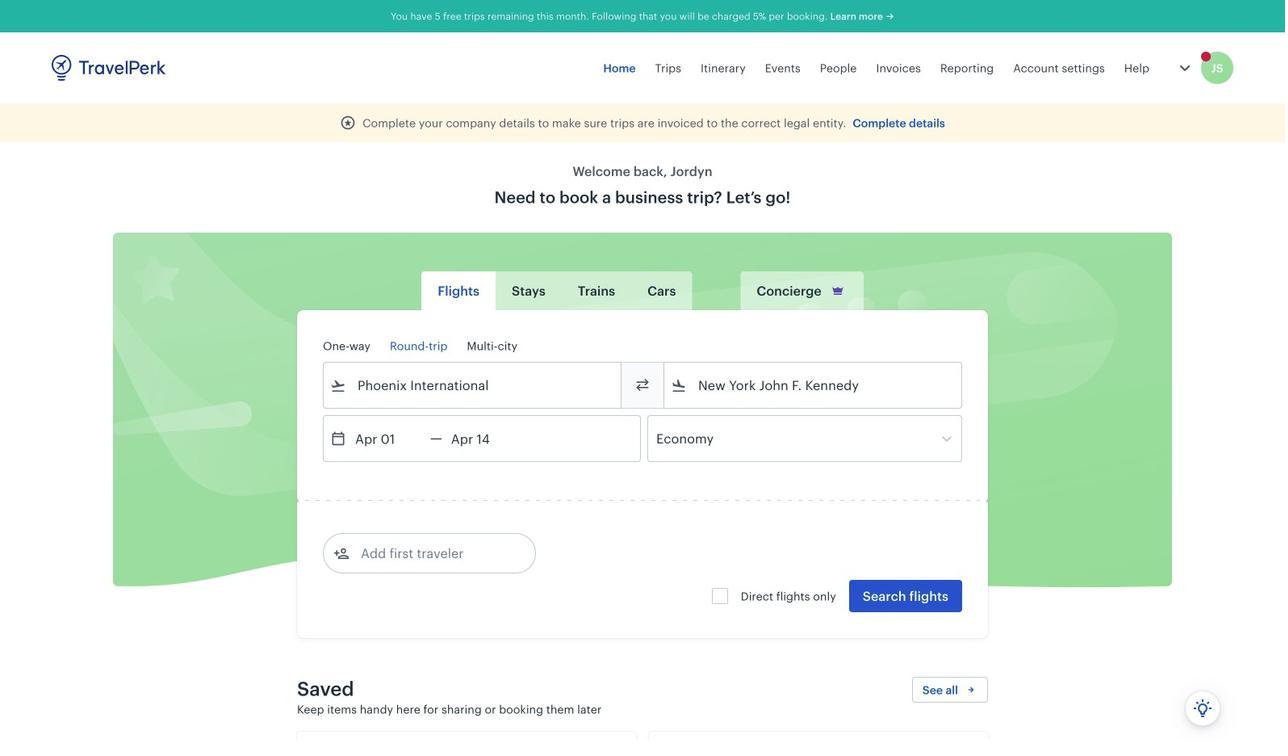 Task type: locate. For each thing, give the bounding box(es) containing it.
Return text field
[[442, 416, 526, 461]]

From search field
[[346, 372, 600, 398]]

Depart text field
[[346, 416, 430, 461]]



Task type: describe. For each thing, give the bounding box(es) containing it.
Add first traveler search field
[[350, 540, 518, 566]]

To search field
[[687, 372, 941, 398]]



